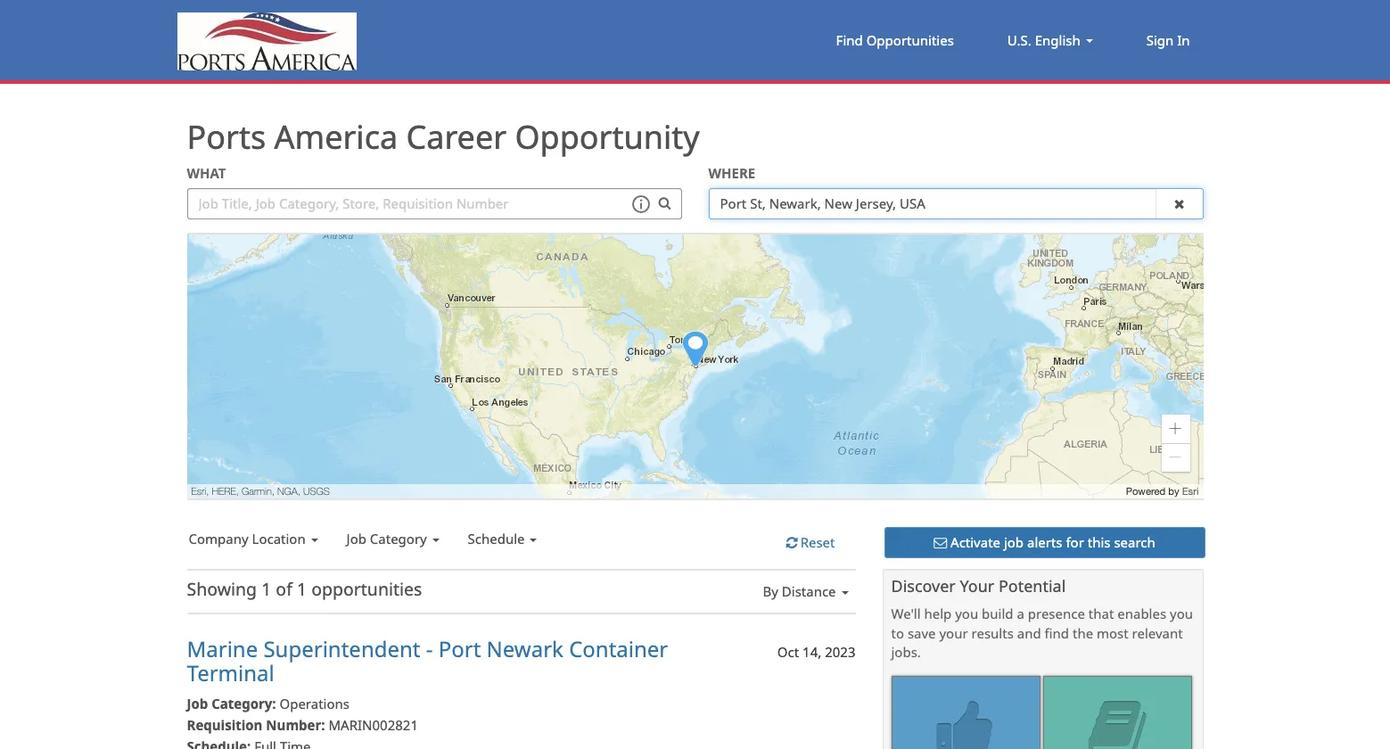 Task type: vqa. For each thing, say whether or not it's contained in the screenshot.
"Job" in the Job Category : Operations Requisition Number : Marin002821 Schedule : Full Time
no



Task type: describe. For each thing, give the bounding box(es) containing it.
by
[[1169, 485, 1180, 496]]

job
[[1004, 533, 1024, 551]]

1 vertical spatial :
[[321, 716, 325, 734]]

ports
[[187, 115, 266, 159]]

find opportunities
[[836, 31, 954, 49]]

tips & tricks image
[[631, 193, 652, 215]]

oct 14, 2023
[[778, 643, 856, 661]]

enables
[[1118, 605, 1167, 623]]

find opportunities link
[[809, 0, 981, 80]]

Where field
[[709, 188, 1204, 219]]

0 horizontal spatial :
[[272, 694, 276, 712]]

what
[[187, 164, 226, 182]]

u.s. english button
[[981, 0, 1120, 80]]

discover
[[891, 575, 956, 597]]

company
[[189, 529, 249, 547]]

presence
[[1028, 605, 1085, 623]]

this
[[1088, 533, 1111, 551]]

requisition
[[187, 716, 263, 734]]

for
[[1066, 533, 1084, 551]]

esri link
[[1182, 485, 1199, 496]]

distance
[[782, 582, 836, 600]]

category for job category : operations requisition number : marin002821
[[212, 694, 272, 712]]

alerts
[[1027, 533, 1063, 551]]

operations
[[280, 694, 350, 712]]

build
[[982, 605, 1014, 623]]

container
[[569, 634, 668, 664]]

2 1 from the left
[[297, 577, 307, 601]]

company location button
[[187, 527, 325, 551]]

to
[[891, 624, 904, 642]]

category for job category
[[370, 529, 427, 547]]

number
[[266, 716, 321, 734]]

discover your potential section
[[883, 569, 1204, 749]]

your
[[940, 624, 968, 642]]

14,
[[803, 643, 822, 661]]

u.s. english
[[1008, 31, 1081, 49]]

search image
[[659, 196, 671, 209]]

none search field containing what
[[173, 164, 1217, 232]]

ports america image
[[173, 13, 356, 71]]

results
[[972, 624, 1014, 642]]

opportunity
[[515, 115, 700, 159]]

job for job category : operations requisition number : marin002821
[[187, 694, 208, 712]]

discover your potential we'll help you build a presence that enables you to save your results and find the most relevant jobs.
[[891, 575, 1193, 661]]

esri
[[1182, 485, 1199, 496]]

powered by esri
[[1126, 485, 1199, 496]]

job for job category
[[347, 529, 367, 547]]

location
[[252, 529, 306, 547]]

nga,
[[277, 485, 300, 496]]

tips & tricks image
[[631, 193, 652, 215]]

help
[[924, 605, 952, 623]]

2023
[[825, 643, 856, 661]]

reset button
[[768, 527, 854, 558]]

find
[[836, 31, 863, 49]]

usgs
[[303, 485, 330, 496]]

potential
[[999, 575, 1066, 597]]

search
[[1114, 533, 1156, 551]]

envelope o image
[[934, 536, 947, 549]]

find
[[1045, 624, 1069, 642]]

company location
[[189, 529, 306, 547]]

filter opportunities region
[[173, 527, 869, 569]]

ports america career opportunity
[[187, 115, 700, 159]]

job category : operations requisition number : marin002821
[[187, 694, 418, 734]]

where
[[709, 164, 756, 182]]

career
[[406, 115, 507, 159]]

schedule button
[[466, 527, 544, 551]]

marine superintendent - port newark container terminal
[[187, 634, 668, 687]]

your
[[960, 575, 995, 597]]

reset
[[801, 533, 835, 551]]

refresh image
[[786, 536, 798, 549]]



Task type: locate. For each thing, give the bounding box(es) containing it.
a
[[1017, 605, 1025, 623]]

the
[[1073, 624, 1094, 642]]

you
[[955, 605, 979, 623], [1170, 605, 1193, 623]]

that
[[1089, 605, 1114, 623]]

1 horizontal spatial job
[[347, 529, 367, 547]]

most
[[1097, 624, 1129, 642]]

by distance
[[763, 582, 836, 600]]

clear search image
[[1174, 197, 1185, 210]]

-
[[426, 634, 433, 664]]

1 left of
[[261, 577, 271, 601]]

jobs.
[[891, 643, 921, 661]]

1
[[261, 577, 271, 601], [297, 577, 307, 601]]

job inside dropdown button
[[347, 529, 367, 547]]

showing
[[187, 577, 257, 601]]

job category button
[[345, 527, 447, 551]]

and
[[1017, 624, 1041, 642]]

in
[[1177, 31, 1190, 49]]

activate job alerts for this search
[[951, 533, 1156, 551]]

2 you from the left
[[1170, 605, 1193, 623]]

by distance button
[[761, 580, 856, 604]]

job category
[[347, 529, 427, 547]]

esri,
[[191, 485, 209, 496]]

category
[[370, 529, 427, 547], [212, 694, 272, 712]]

u.s.
[[1008, 31, 1032, 49]]

:
[[272, 694, 276, 712], [321, 716, 325, 734]]

1 horizontal spatial :
[[321, 716, 325, 734]]

port
[[439, 634, 481, 664]]

marine
[[187, 634, 258, 664]]

: up number
[[272, 694, 276, 712]]

category inside job category : operations requisition number : marin002821
[[212, 694, 272, 712]]

newark
[[487, 634, 564, 664]]

you up your
[[955, 605, 979, 623]]

None search field
[[173, 164, 1217, 232]]

job up opportunities
[[347, 529, 367, 547]]

marin002821
[[329, 716, 418, 734]]

you up "relevant"
[[1170, 605, 1193, 623]]

showing 1 of 1 opportunities
[[187, 577, 422, 601]]

: down operations
[[321, 716, 325, 734]]

What text field
[[187, 188, 682, 219]]

1 vertical spatial category
[[212, 694, 272, 712]]

1 1 from the left
[[261, 577, 271, 601]]

1 right of
[[297, 577, 307, 601]]

by
[[763, 582, 779, 600]]

1 horizontal spatial 1
[[297, 577, 307, 601]]

category up requisition
[[212, 694, 272, 712]]

sign in link
[[1120, 0, 1217, 80]]

1 vertical spatial job
[[187, 694, 208, 712]]

terminal
[[187, 658, 274, 687]]

we'll
[[891, 605, 921, 623]]

opportunities
[[311, 577, 422, 601]]

0 horizontal spatial 1
[[261, 577, 271, 601]]

relevant
[[1132, 624, 1183, 642]]

garmin,
[[242, 485, 275, 496]]

0 vertical spatial category
[[370, 529, 427, 547]]

opportunities
[[867, 31, 954, 49]]

america
[[274, 115, 398, 159]]

0 horizontal spatial you
[[955, 605, 979, 623]]

esri, here, garmin, nga, usgs
[[191, 485, 330, 496]]

job
[[347, 529, 367, 547], [187, 694, 208, 712]]

category up opportunities
[[370, 529, 427, 547]]

english
[[1035, 31, 1081, 49]]

sign in
[[1147, 31, 1190, 49]]

0 vertical spatial job
[[347, 529, 367, 547]]

0 horizontal spatial job
[[187, 694, 208, 712]]

1 horizontal spatial category
[[370, 529, 427, 547]]

1 you from the left
[[955, 605, 979, 623]]

superintendent
[[263, 634, 421, 664]]

sign
[[1147, 31, 1174, 49]]

oct
[[778, 643, 799, 661]]

schedule
[[468, 529, 525, 547]]

category inside dropdown button
[[370, 529, 427, 547]]

save
[[908, 624, 936, 642]]

activate
[[951, 533, 1001, 551]]

here,
[[212, 485, 239, 496]]

0 vertical spatial :
[[272, 694, 276, 712]]

powered
[[1126, 485, 1166, 496]]

marine superintendent - port newark container terminal link
[[187, 634, 668, 687]]

1 horizontal spatial you
[[1170, 605, 1193, 623]]

of
[[276, 577, 292, 601]]

job inside job category : operations requisition number : marin002821
[[187, 694, 208, 712]]

0 horizontal spatial category
[[212, 694, 272, 712]]

job up requisition
[[187, 694, 208, 712]]

activate job alerts for this search button
[[884, 527, 1205, 558]]



